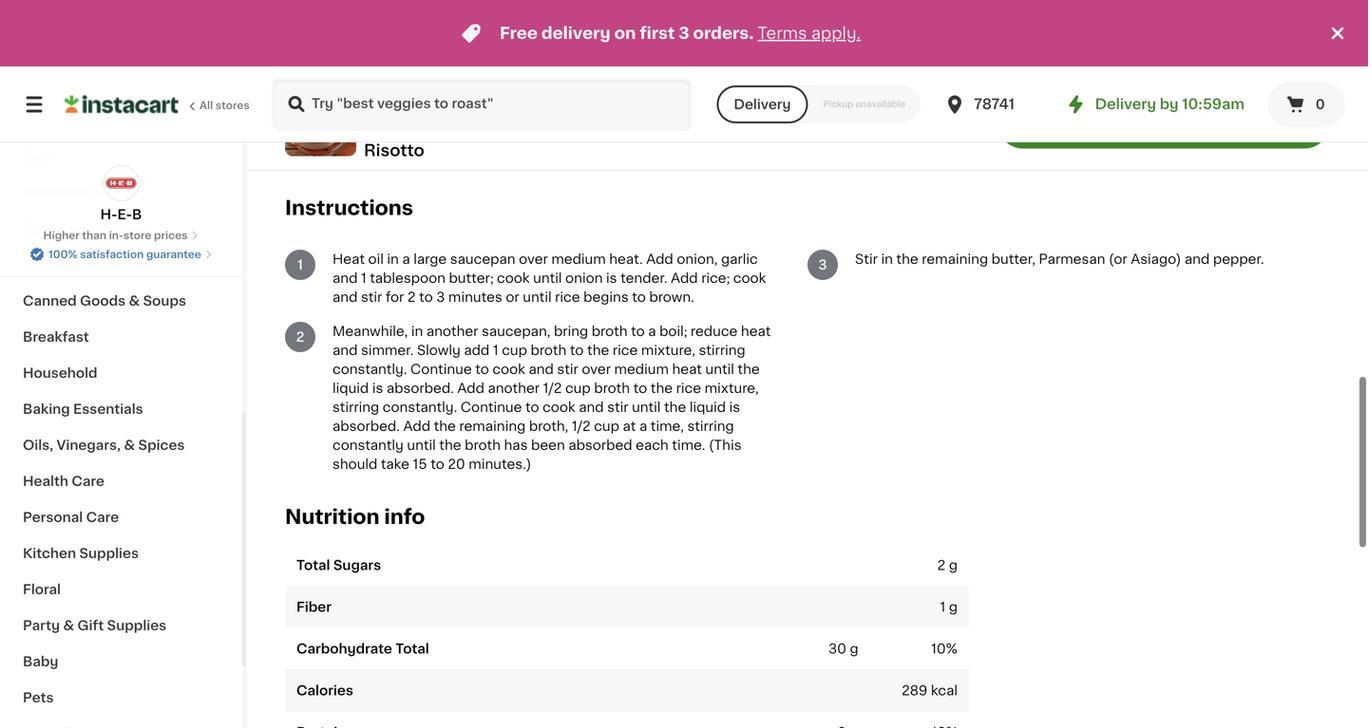 Task type: describe. For each thing, give the bounding box(es) containing it.
h-e-b link
[[100, 165, 142, 224]]

2 g
[[937, 559, 958, 573]]

personal care link
[[11, 500, 231, 536]]

2 left tablespoons
[[323, 38, 331, 51]]

vinegars,
[[57, 439, 121, 452]]

0 vertical spatial liquid
[[333, 382, 369, 395]]

dry
[[23, 222, 48, 236]]

3 inside "limited time offer" region
[[679, 25, 689, 41]]

pets link
[[11, 680, 231, 716]]

begins
[[583, 291, 629, 304]]

by
[[1160, 97, 1179, 111]]

1 vertical spatial heat
[[672, 363, 702, 376]]

pepper.
[[1213, 253, 1264, 266]]

0 vertical spatial total
[[296, 559, 330, 573]]

slowly
[[417, 344, 461, 357]]

1 vertical spatial supplies
[[107, 619, 166, 633]]

0 vertical spatial continue
[[410, 363, 472, 376]]

tender.
[[620, 272, 667, 285]]

remaining inside meanwhile, in another saucepan, bring broth to a boil; reduce heat and simmer. slowly add 1 cup broth to the rice mixture, stirring constantly. continue to cook and stir over medium heat until the liquid is absorbed. add another 1/2 cup broth to the rice mixture, stirring constantly. continue to cook and stir until the liquid is absorbed. add the remaining broth, 1/2 cup at a time, stirring constantly until the broth has been absorbed each time. (this should take 15 to 20 minutes.)
[[459, 420, 526, 433]]

all stores link
[[65, 78, 251, 131]]

instacart logo image
[[65, 93, 179, 116]]

oils, vinegars, & spices
[[23, 439, 185, 452]]

garlic,
[[371, 19, 411, 32]]

delivery by 10:59am
[[1095, 97, 1245, 111]]

h-e-b logo image
[[103, 165, 139, 201]]

1 clove garlic, minced 2 tablespoons butter, divided 1 cup arborio rice 2 14-ounce cans reduced-sodium chicken broth ½ cup finely shredded parmesan or asiago cheese ⅛ teaspoon black pepper
[[323, 19, 662, 127]]

care for health care
[[72, 475, 104, 488]]

b
[[132, 208, 142, 221]]

shredded
[[409, 95, 473, 108]]

in for meanwhile, in another saucepan, bring broth to a boil; reduce heat and simmer. slowly add 1 cup broth to the rice mixture, stirring constantly. continue to cook and stir over medium heat until the liquid is absorbed. add another 1/2 cup broth to the rice mixture, stirring constantly. continue to cook and stir until the liquid is absorbed. add the remaining broth, 1/2 cup at a time, stirring constantly until the broth has been absorbed each time. (this should take 15 to 20 minutes.)
[[411, 325, 423, 338]]

deli
[[23, 150, 50, 163]]

broth down begins
[[592, 325, 628, 338]]

oils, vinegars, & spices link
[[11, 428, 231, 464]]

party & gift supplies
[[23, 619, 166, 633]]

cook up broth,
[[543, 401, 575, 414]]

care for personal care
[[86, 511, 119, 524]]

party
[[23, 619, 60, 633]]

(this
[[709, 439, 742, 452]]

& inside party & gift supplies link
[[63, 619, 74, 633]]

0 vertical spatial 1/2
[[543, 382, 562, 395]]

kcal
[[931, 685, 958, 698]]

baking essentials
[[23, 403, 143, 416]]

0 vertical spatial supplies
[[79, 547, 139, 561]]

reduced-
[[436, 76, 497, 89]]

cup down 14-
[[340, 95, 365, 108]]

add inside the add 5 ingredients to cart button
[[1058, 115, 1093, 131]]

soups
[[143, 295, 186, 308]]

cheese
[[612, 95, 662, 108]]

chicken
[[550, 76, 603, 89]]

health care link
[[11, 464, 231, 500]]

delivery for delivery by 10:59am
[[1095, 97, 1156, 111]]

10:59am
[[1182, 97, 1245, 111]]

onion,
[[677, 253, 718, 266]]

in for stir in the remaining butter, parmesan (or asiago) and pepper.
[[881, 253, 893, 266]]

or inside 1 clove garlic, minced 2 tablespoons butter, divided 1 cup arborio rice 2 14-ounce cans reduced-sodium chicken broth ½ cup finely shredded parmesan or asiago cheese ⅛ teaspoon black pepper
[[547, 95, 560, 108]]

cook down saucepan,
[[492, 363, 525, 376]]

14-
[[335, 76, 355, 89]]

broth up minutes.)
[[465, 439, 501, 452]]

tablespoons
[[335, 38, 418, 51]]

heat oil in a large saucepan over medium heat. add onion, garlic and 1 tablespoon butter; cook until onion is tender. add rice; cook and stir for 2 to 3 minutes or until rice begins to brown.
[[333, 253, 766, 304]]

Search field
[[274, 80, 690, 129]]

take
[[381, 458, 409, 471]]

heat
[[333, 253, 365, 266]]

medium inside meanwhile, in another saucepan, bring broth to a boil; reduce heat and simmer. slowly add 1 cup broth to the rice mixture, stirring constantly. continue to cook and stir over medium heat until the liquid is absorbed. add another 1/2 cup broth to the rice mixture, stirring constantly. continue to cook and stir until the liquid is absorbed. add the remaining broth, 1/2 cup at a time, stirring constantly until the broth has been absorbed each time. (this should take 15 to 20 minutes.)
[[614, 363, 669, 376]]

0 button
[[1267, 82, 1345, 127]]

all
[[200, 100, 213, 111]]

g for 1 g
[[949, 601, 958, 614]]

higher than in-store prices
[[43, 230, 188, 241]]

2 left 14-
[[323, 76, 331, 89]]

onion
[[565, 272, 603, 285]]

satisfaction
[[80, 249, 144, 260]]

10 %
[[931, 643, 958, 656]]

1 g
[[940, 601, 958, 614]]

clove
[[332, 19, 368, 32]]

kitchen supplies
[[23, 547, 139, 561]]

condiments & sauces link
[[11, 247, 231, 283]]

instructions
[[285, 198, 413, 218]]

spices
[[138, 439, 185, 452]]

oils,
[[23, 439, 53, 452]]

2 vertical spatial stir
[[607, 401, 628, 414]]

2 left meanwhile,
[[296, 330, 304, 344]]

add 5 ingredients to cart button
[[998, 97, 1330, 149]]

& for soups
[[129, 295, 140, 308]]

for
[[386, 291, 404, 304]]

a inside heat oil in a large saucepan over medium heat. add onion, garlic and 1 tablespoon butter; cook until onion is tender. add rice; cook and stir for 2 to 3 minutes or until rice begins to brown.
[[402, 253, 410, 266]]

pepper
[[443, 114, 492, 127]]

divided
[[468, 38, 517, 51]]

free delivery on first 3 orders. terms apply.
[[500, 25, 861, 41]]

add 5 ingredients to cart
[[1058, 115, 1269, 131]]

delivery for delivery
[[734, 98, 791, 111]]

to up broth,
[[525, 401, 539, 414]]

cart
[[1234, 115, 1269, 131]]

teaspoon
[[338, 114, 401, 127]]

1 vertical spatial 1/2
[[572, 420, 591, 433]]

2 vertical spatial a
[[639, 420, 647, 433]]

brown.
[[649, 291, 694, 304]]

to down the bring
[[570, 344, 584, 357]]

3 inside heat oil in a large saucepan over medium heat. add onion, garlic and 1 tablespoon butter; cook until onion is tender. add rice; cook and stir for 2 to 3 minutes or until rice begins to brown.
[[436, 291, 445, 304]]

1 vertical spatial absorbed.
[[333, 420, 400, 433]]

in-
[[109, 230, 123, 241]]

delivery
[[541, 25, 611, 41]]

baking essentials link
[[11, 391, 231, 428]]

0 vertical spatial constantly.
[[333, 363, 407, 376]]

all stores
[[200, 100, 250, 111]]

dry goods & pasta link
[[11, 211, 231, 247]]

baby
[[23, 656, 58, 669]]

time,
[[651, 420, 684, 433]]

g for 2 g
[[949, 559, 958, 573]]

& for spices
[[124, 439, 135, 452]]

⅛
[[323, 114, 334, 127]]

goods for dry
[[51, 222, 97, 236]]

minutes.)
[[469, 458, 531, 471]]

78741
[[974, 97, 1015, 111]]

to inside button
[[1213, 115, 1230, 131]]

0
[[1316, 98, 1325, 111]]

1 vertical spatial constantly.
[[383, 401, 457, 414]]

1 up ½
[[323, 57, 329, 70]]

1 inside meanwhile, in another saucepan, bring broth to a boil; reduce heat and simmer. slowly add 1 cup broth to the rice mixture, stirring constantly. continue to cook and stir over medium heat until the liquid is absorbed. add another 1/2 cup broth to the rice mixture, stirring constantly. continue to cook and stir until the liquid is absorbed. add the remaining broth, 1/2 cup at a time, stirring constantly until the broth has been absorbed each time. (this should take 15 to 20 minutes.)
[[493, 344, 498, 357]]

1 vertical spatial mixture,
[[705, 382, 759, 395]]

absorbed
[[568, 439, 632, 452]]

add up brown.
[[671, 272, 698, 285]]

1 inside heat oil in a large saucepan over medium heat. add onion, garlic and 1 tablespoon butter; cook until onion is tender. add rice; cook and stir for 2 to 3 minutes or until rice begins to brown.
[[361, 272, 367, 285]]

78741 button
[[944, 78, 1058, 131]]

at
[[623, 420, 636, 433]]

prepared foods link
[[11, 175, 231, 211]]

100% satisfaction guarantee button
[[30, 243, 213, 262]]

butter;
[[449, 272, 494, 285]]

stores
[[216, 100, 250, 111]]

medium inside heat oil in a large saucepan over medium heat. add onion, garlic and 1 tablespoon butter; cook until onion is tender. add rice; cook and stir for 2 to 3 minutes or until rice begins to brown.
[[551, 253, 606, 266]]

5
[[1097, 115, 1107, 131]]

foods
[[89, 186, 132, 200]]

terms
[[758, 25, 807, 41]]

free
[[500, 25, 538, 41]]

until up at
[[632, 401, 661, 414]]

1 vertical spatial parmesan
[[1039, 253, 1105, 266]]

each
[[636, 439, 669, 452]]

broth inside 1 clove garlic, minced 2 tablespoons butter, divided 1 cup arborio rice 2 14-ounce cans reduced-sodium chicken broth ½ cup finely shredded parmesan or asiago cheese ⅛ teaspoon black pepper
[[606, 76, 642, 89]]

cook down garlic
[[733, 272, 766, 285]]

time.
[[672, 439, 705, 452]]



Task type: locate. For each thing, give the bounding box(es) containing it.
1 horizontal spatial another
[[488, 382, 540, 395]]

add down add
[[457, 382, 484, 395]]

0 vertical spatial 3
[[679, 25, 689, 41]]

1 horizontal spatial or
[[547, 95, 560, 108]]

289
[[902, 685, 928, 698]]

care down health care link in the bottom of the page
[[86, 511, 119, 524]]

total up "fiber"
[[296, 559, 330, 573]]

gift
[[77, 619, 104, 633]]

in right stir
[[881, 253, 893, 266]]

0 vertical spatial another
[[426, 325, 478, 338]]

constantly. down "simmer."
[[333, 363, 407, 376]]

to up at
[[633, 382, 647, 395]]

0 horizontal spatial delivery
[[734, 98, 791, 111]]

1 horizontal spatial heat
[[741, 325, 771, 338]]

0 vertical spatial absorbed.
[[387, 382, 454, 395]]

mixture, down boil;
[[641, 344, 695, 357]]

cup down saucepan,
[[502, 344, 527, 357]]

2 horizontal spatial a
[[648, 325, 656, 338]]

& inside dry goods & pasta link
[[100, 222, 111, 236]]

0 horizontal spatial or
[[506, 291, 519, 304]]

1/2 up broth,
[[543, 382, 562, 395]]

higher
[[43, 230, 80, 241]]

0 horizontal spatial mixture,
[[641, 344, 695, 357]]

rice up 'time,'
[[676, 382, 701, 395]]

0 horizontal spatial in
[[387, 253, 399, 266]]

0 vertical spatial g
[[949, 559, 958, 573]]

& inside canned goods & soups link
[[129, 295, 140, 308]]

store
[[123, 230, 151, 241]]

prepared
[[23, 186, 86, 200]]

1 vertical spatial medium
[[614, 363, 669, 376]]

continue
[[410, 363, 472, 376], [461, 401, 522, 414]]

pets
[[23, 692, 54, 705]]

1 vertical spatial a
[[648, 325, 656, 338]]

saucepan,
[[482, 325, 550, 338]]

1 horizontal spatial 3
[[679, 25, 689, 41]]

0 vertical spatial over
[[519, 253, 548, 266]]

0 vertical spatial is
[[606, 272, 617, 285]]

stir
[[855, 253, 878, 266]]

0 horizontal spatial total
[[296, 559, 330, 573]]

condiments
[[23, 258, 107, 272]]

delivery by 10:59am link
[[1065, 93, 1245, 116]]

0 vertical spatial butter,
[[421, 38, 465, 51]]

2 vertical spatial 3
[[436, 291, 445, 304]]

1 horizontal spatial parmesan
[[1039, 253, 1105, 266]]

constantly. up 15 in the bottom of the page
[[383, 401, 457, 414]]

0 vertical spatial a
[[402, 253, 410, 266]]

add left 5
[[1058, 115, 1093, 131]]

goods
[[51, 222, 97, 236], [80, 295, 126, 308]]

1 horizontal spatial is
[[606, 272, 617, 285]]

until down reduce
[[705, 363, 734, 376]]

in right oil
[[387, 253, 399, 266]]

parmesan
[[477, 95, 543, 108], [1039, 253, 1105, 266]]

than
[[82, 230, 106, 241]]

or inside heat oil in a large saucepan over medium heat. add onion, garlic and 1 tablespoon butter; cook until onion is tender. add rice; cook and stir for 2 to 3 minutes or until rice begins to brown.
[[506, 291, 519, 304]]

2 vertical spatial is
[[729, 401, 740, 414]]

stir in the remaining butter, parmesan (or asiago) and pepper.
[[855, 253, 1264, 266]]

100% satisfaction guarantee
[[49, 249, 201, 260]]

0 horizontal spatial 3
[[436, 291, 445, 304]]

2 inside heat oil in a large saucepan over medium heat. add onion, garlic and 1 tablespoon butter; cook until onion is tender. add rice; cook and stir for 2 to 3 minutes or until rice begins to brown.
[[407, 291, 416, 304]]

canned goods & soups
[[23, 295, 186, 308]]

1 vertical spatial liquid
[[690, 401, 726, 414]]

1 horizontal spatial 1/2
[[572, 420, 591, 433]]

remaining right stir
[[922, 253, 988, 266]]

supplies
[[79, 547, 139, 561], [107, 619, 166, 633]]

0 horizontal spatial is
[[372, 382, 383, 395]]

finely
[[369, 95, 406, 108]]

parmesan inside 1 clove garlic, minced 2 tablespoons butter, divided 1 cup arborio rice 2 14-ounce cans reduced-sodium chicken broth ½ cup finely shredded parmesan or asiago cheese ⅛ teaspoon black pepper
[[477, 95, 543, 108]]

%
[[946, 643, 958, 656]]

broth down the bring
[[531, 344, 567, 357]]

0 horizontal spatial 1/2
[[543, 382, 562, 395]]

cup up 14-
[[332, 57, 357, 70]]

stir down the bring
[[557, 363, 578, 376]]

to down add
[[475, 363, 489, 376]]

delivery up 5
[[1095, 97, 1156, 111]]

broth up cheese
[[606, 76, 642, 89]]

h-
[[100, 208, 117, 221]]

broth,
[[529, 420, 568, 433]]

until up saucepan,
[[523, 291, 552, 304]]

0 vertical spatial medium
[[551, 253, 606, 266]]

2 horizontal spatial stir
[[607, 401, 628, 414]]

heat.
[[609, 253, 643, 266]]

& inside oils, vinegars, & spices "link"
[[124, 439, 135, 452]]

1 up 10 %
[[940, 601, 946, 614]]

parmesan down 'sodium'
[[477, 95, 543, 108]]

essentials
[[73, 403, 143, 416]]

1 vertical spatial continue
[[461, 401, 522, 414]]

stir up at
[[607, 401, 628, 414]]

is
[[606, 272, 617, 285], [372, 382, 383, 395], [729, 401, 740, 414]]

3
[[679, 25, 689, 41], [818, 258, 827, 272], [436, 291, 445, 304]]

a up tablespoon
[[402, 253, 410, 266]]

stir
[[361, 291, 382, 304], [557, 363, 578, 376], [607, 401, 628, 414]]

is up (this
[[729, 401, 740, 414]]

care
[[72, 475, 104, 488], [86, 511, 119, 524]]

0 horizontal spatial over
[[519, 253, 548, 266]]

add up 15 in the bottom of the page
[[403, 420, 430, 433]]

rice down onion
[[555, 291, 580, 304]]

0 vertical spatial remaining
[[922, 253, 988, 266]]

2 horizontal spatial is
[[729, 401, 740, 414]]

1 vertical spatial or
[[506, 291, 519, 304]]

0 vertical spatial goods
[[51, 222, 97, 236]]

rice up cans
[[411, 57, 437, 70]]

stir left for in the left of the page
[[361, 291, 382, 304]]

0 horizontal spatial parmesan
[[477, 95, 543, 108]]

care down vinegars,
[[72, 475, 104, 488]]

baby link
[[11, 644, 231, 680]]

simmer.
[[361, 344, 414, 357]]

liquid down "simmer."
[[333, 382, 369, 395]]

1 vertical spatial over
[[582, 363, 611, 376]]

to down 10:59am
[[1213, 115, 1230, 131]]

0 horizontal spatial liquid
[[333, 382, 369, 395]]

delivery down terms
[[734, 98, 791, 111]]

carbohydrate
[[296, 643, 392, 656]]

medium down boil;
[[614, 363, 669, 376]]

0 vertical spatial parmesan
[[477, 95, 543, 108]]

mixture, up (this
[[705, 382, 759, 395]]

0 horizontal spatial butter,
[[421, 38, 465, 51]]

absorbed. down slowly
[[387, 382, 454, 395]]

2 horizontal spatial 3
[[818, 258, 827, 272]]

meanwhile,
[[333, 325, 408, 338]]

stir inside heat oil in a large saucepan over medium heat. add onion, garlic and 1 tablespoon butter; cook until onion is tender. add rice; cook and stir for 2 to 3 minutes or until rice begins to brown.
[[361, 291, 382, 304]]

delivery button
[[717, 86, 808, 124]]

to down tablespoon
[[419, 291, 433, 304]]

is inside heat oil in a large saucepan over medium heat. add onion, garlic and 1 tablespoon butter; cook until onion is tender. add rice; cook and stir for 2 to 3 minutes or until rice begins to brown.
[[606, 272, 617, 285]]

& inside the 'condiments & sauces' link
[[111, 258, 122, 272]]

health
[[23, 475, 68, 488]]

1 right add
[[493, 344, 498, 357]]

1 down heat
[[361, 272, 367, 285]]

2 vertical spatial g
[[850, 643, 858, 656]]

rice
[[411, 57, 437, 70], [555, 291, 580, 304], [613, 344, 638, 357], [676, 382, 701, 395]]

another up slowly
[[426, 325, 478, 338]]

condiments & sauces
[[23, 258, 175, 272]]

or down the chicken
[[547, 95, 560, 108]]

risotto
[[364, 143, 424, 159]]

to
[[1213, 115, 1230, 131], [419, 291, 433, 304], [632, 291, 646, 304], [631, 325, 645, 338], [570, 344, 584, 357], [475, 363, 489, 376], [633, 382, 647, 395], [525, 401, 539, 414], [431, 458, 444, 471]]

0 horizontal spatial remaining
[[459, 420, 526, 433]]

carbohydrate total
[[296, 643, 429, 656]]

household
[[23, 367, 97, 380]]

a left boil;
[[648, 325, 656, 338]]

0 vertical spatial heat
[[741, 325, 771, 338]]

stirring up constantly
[[333, 401, 379, 414]]

delivery inside button
[[734, 98, 791, 111]]

saucepan
[[450, 253, 515, 266]]

g up 1 g
[[949, 559, 958, 573]]

canned goods & soups link
[[11, 283, 231, 319]]

rice inside 1 clove garlic, minced 2 tablespoons butter, divided 1 cup arborio rice 2 14-ounce cans reduced-sodium chicken broth ½ cup finely shredded parmesan or asiago cheese ⅛ teaspoon black pepper
[[411, 57, 437, 70]]

heat right reduce
[[741, 325, 771, 338]]

stirring down reduce
[[699, 344, 745, 357]]

medium up onion
[[551, 253, 606, 266]]

higher than in-store prices link
[[43, 228, 199, 243]]

baking
[[23, 403, 70, 416]]

minced
[[415, 19, 465, 32]]

rice down begins
[[613, 344, 638, 357]]

prepared foods
[[23, 186, 132, 200]]

1 horizontal spatial total
[[395, 643, 429, 656]]

or up saucepan,
[[506, 291, 519, 304]]

in inside meanwhile, in another saucepan, bring broth to a boil; reduce heat and simmer. slowly add 1 cup broth to the rice mixture, stirring constantly. continue to cook and stir over medium heat until the liquid is absorbed. add another 1/2 cup broth to the rice mixture, stirring constantly. continue to cook and stir until the liquid is absorbed. add the remaining broth, 1/2 cup at a time, stirring constantly until the broth has been absorbed each time. (this should take 15 to 20 minutes.)
[[411, 325, 423, 338]]

0 vertical spatial stir
[[361, 291, 382, 304]]

1 vertical spatial total
[[395, 643, 429, 656]]

0 vertical spatial stirring
[[699, 344, 745, 357]]

parmesan left (or
[[1039, 253, 1105, 266]]

3 right first
[[679, 25, 689, 41]]

0 horizontal spatial medium
[[551, 253, 606, 266]]

to right 15 in the bottom of the page
[[431, 458, 444, 471]]

supplies down floral 'link'
[[107, 619, 166, 633]]

is down "simmer."
[[372, 382, 383, 395]]

continue down slowly
[[410, 363, 472, 376]]

medium
[[551, 253, 606, 266], [614, 363, 669, 376]]

breakfast link
[[11, 319, 231, 355]]

reduce
[[691, 325, 738, 338]]

1 horizontal spatial delivery
[[1095, 97, 1156, 111]]

stirring up (this
[[687, 420, 734, 433]]

10
[[931, 643, 946, 656]]

0 vertical spatial care
[[72, 475, 104, 488]]

liquid up (this
[[690, 401, 726, 414]]

& for pasta
[[100, 222, 111, 236]]

1 vertical spatial stirring
[[333, 401, 379, 414]]

over inside meanwhile, in another saucepan, bring broth to a boil; reduce heat and simmer. slowly add 1 cup broth to the rice mixture, stirring constantly. continue to cook and stir over medium heat until the liquid is absorbed. add another 1/2 cup broth to the rice mixture, stirring constantly. continue to cook and stir until the liquid is absorbed. add the remaining broth, 1/2 cup at a time, stirring constantly until the broth has been absorbed each time. (this should take 15 to 20 minutes.)
[[582, 363, 611, 376]]

1 left heat
[[297, 258, 303, 272]]

1 vertical spatial another
[[488, 382, 540, 395]]

ingredients
[[1111, 115, 1209, 131]]

to down tender.
[[632, 291, 646, 304]]

g right 30
[[850, 643, 858, 656]]

goods up 100%
[[51, 222, 97, 236]]

tablespoon
[[370, 272, 445, 285]]

1 vertical spatial g
[[949, 601, 958, 614]]

on
[[614, 25, 636, 41]]

apply.
[[811, 25, 861, 41]]

a right at
[[639, 420, 647, 433]]

boil;
[[659, 325, 687, 338]]

another up broth,
[[488, 382, 540, 395]]

broth up at
[[594, 382, 630, 395]]

3 left stir
[[818, 258, 827, 272]]

2 right for in the left of the page
[[407, 291, 416, 304]]

1
[[323, 19, 329, 32], [323, 57, 329, 70], [297, 258, 303, 272], [361, 272, 367, 285], [493, 344, 498, 357], [940, 601, 946, 614]]

goods for canned
[[80, 295, 126, 308]]

0 horizontal spatial heat
[[672, 363, 702, 376]]

0 vertical spatial mixture,
[[641, 344, 695, 357]]

and
[[1185, 253, 1210, 266], [333, 272, 358, 285], [333, 291, 358, 304], [333, 344, 358, 357], [529, 363, 554, 376], [579, 401, 604, 414]]

1 horizontal spatial remaining
[[922, 253, 988, 266]]

guarantee
[[146, 249, 201, 260]]

personal care
[[23, 511, 119, 524]]

constantly
[[333, 439, 404, 452]]

1 horizontal spatial liquid
[[690, 401, 726, 414]]

1/2 up the absorbed
[[572, 420, 591, 433]]

g up the %
[[949, 601, 958, 614]]

until up 15 in the bottom of the page
[[407, 439, 436, 452]]

0 horizontal spatial another
[[426, 325, 478, 338]]

add
[[464, 344, 490, 357]]

0 horizontal spatial a
[[402, 253, 410, 266]]

None search field
[[272, 78, 692, 131]]

minutes
[[448, 291, 502, 304]]

add up tender.
[[646, 253, 673, 266]]

continue up has
[[461, 401, 522, 414]]

1 vertical spatial stir
[[557, 363, 578, 376]]

butter, inside 1 clove garlic, minced 2 tablespoons butter, divided 1 cup arborio rice 2 14-ounce cans reduced-sodium chicken broth ½ cup finely shredded parmesan or asiago cheese ⅛ teaspoon black pepper
[[421, 38, 465, 51]]

limited time offer region
[[0, 0, 1326, 67]]

g for 30 g
[[850, 643, 858, 656]]

1 left clove
[[323, 19, 329, 32]]

20
[[448, 458, 465, 471]]

info
[[384, 507, 425, 527]]

1 horizontal spatial butter,
[[992, 253, 1035, 266]]

goods down condiments & sauces
[[80, 295, 126, 308]]

3 left minutes
[[436, 291, 445, 304]]

1 vertical spatial butter,
[[992, 253, 1035, 266]]

2 vertical spatial stirring
[[687, 420, 734, 433]]

1 horizontal spatial in
[[411, 325, 423, 338]]

1 horizontal spatial a
[[639, 420, 647, 433]]

remaining up has
[[459, 420, 526, 433]]

cup up broth,
[[565, 382, 591, 395]]

cup up the absorbed
[[594, 420, 619, 433]]

1 horizontal spatial stir
[[557, 363, 578, 376]]

over down the bring
[[582, 363, 611, 376]]

total sugars
[[296, 559, 381, 573]]

1 vertical spatial care
[[86, 511, 119, 524]]

2 up 1 g
[[937, 559, 946, 573]]

arborio
[[361, 57, 408, 70]]

1 horizontal spatial mixture,
[[705, 382, 759, 395]]

1 vertical spatial is
[[372, 382, 383, 395]]

total
[[296, 559, 330, 573], [395, 643, 429, 656]]

nutrition
[[285, 507, 380, 527]]

oil
[[368, 253, 384, 266]]

over inside heat oil in a large saucepan over medium heat. add onion, garlic and 1 tablespoon butter; cook until onion is tender. add rice; cook and stir for 2 to 3 minutes or until rice begins to brown.
[[519, 253, 548, 266]]

service type group
[[717, 86, 921, 124]]

2 horizontal spatial in
[[881, 253, 893, 266]]

to left boil;
[[631, 325, 645, 338]]

another
[[426, 325, 478, 338], [488, 382, 540, 395]]

cook down saucepan
[[497, 272, 530, 285]]

heat
[[741, 325, 771, 338], [672, 363, 702, 376]]

rice inside heat oil in a large saucepan over medium heat. add onion, garlic and 1 tablespoon butter; cook until onion is tender. add rice; cook and stir for 2 to 3 minutes or until rice begins to brown.
[[555, 291, 580, 304]]

total right carbohydrate
[[395, 643, 429, 656]]

in inside heat oil in a large saucepan over medium heat. add onion, garlic and 1 tablespoon butter; cook until onion is tender. add rice; cook and stir for 2 to 3 minutes or until rice begins to brown.
[[387, 253, 399, 266]]

1 vertical spatial remaining
[[459, 420, 526, 433]]

1 horizontal spatial over
[[582, 363, 611, 376]]

1 vertical spatial 3
[[818, 258, 827, 272]]

0 horizontal spatial stir
[[361, 291, 382, 304]]

supplies up floral 'link'
[[79, 547, 139, 561]]

terms apply. link
[[758, 25, 861, 41]]

1 vertical spatial goods
[[80, 295, 126, 308]]

until left onion
[[533, 272, 562, 285]]

0 vertical spatial or
[[547, 95, 560, 108]]

1 horizontal spatial medium
[[614, 363, 669, 376]]

30
[[828, 643, 846, 656]]

butter,
[[421, 38, 465, 51], [992, 253, 1035, 266]]

in up slowly
[[411, 325, 423, 338]]



Task type: vqa. For each thing, say whether or not it's contained in the screenshot.
tablespoons
yes



